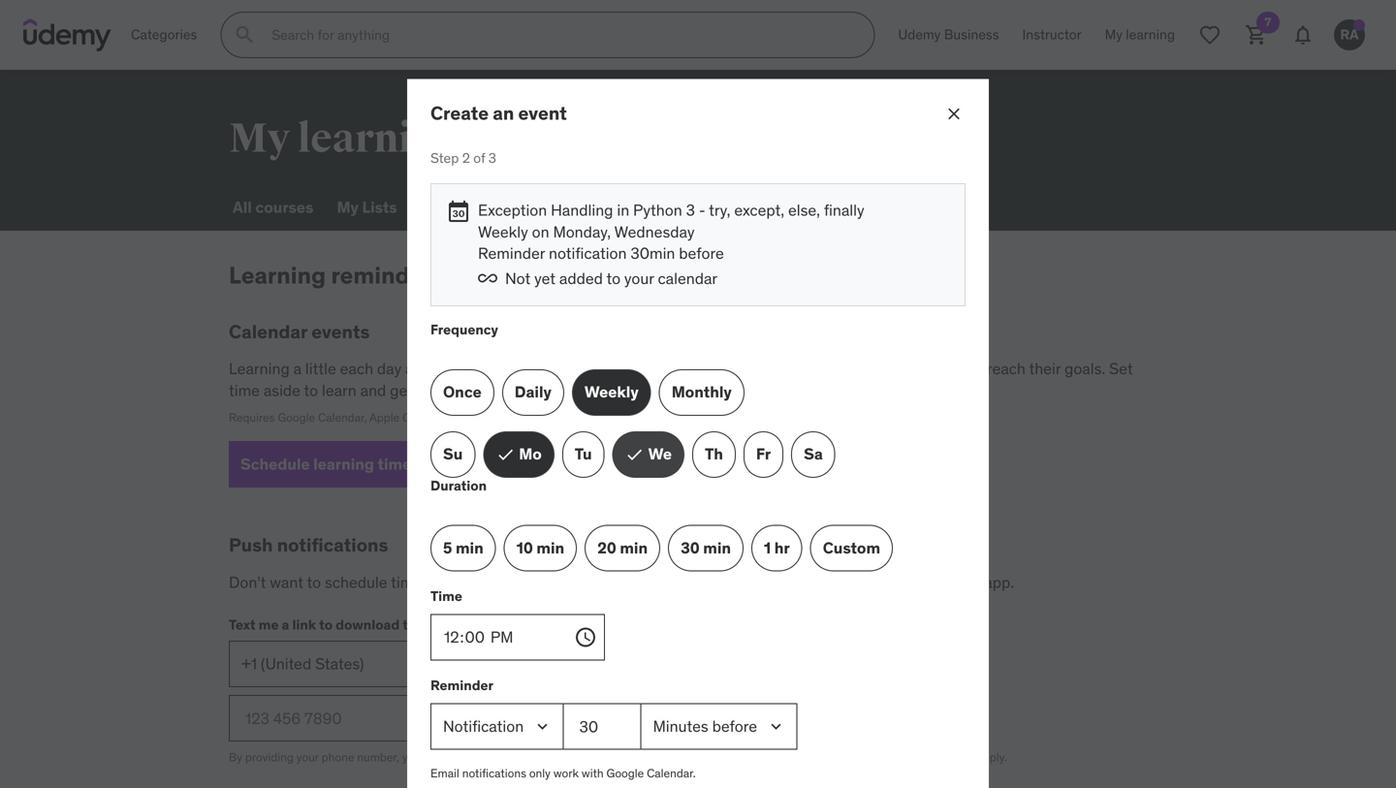 Task type: vqa. For each thing, say whether or not it's contained in the screenshot.
"Google"
yes



Task type: locate. For each thing, give the bounding box(es) containing it.
learning for learning tools
[[593, 197, 657, 217]]

send button
[[419, 695, 496, 742]]

10 min
[[517, 538, 565, 558]]

frequency
[[431, 321, 498, 338]]

your left phone
[[296, 750, 319, 765]]

1 min from the left
[[456, 538, 484, 558]]

little
[[305, 359, 336, 379]]

app. left standard
[[788, 750, 811, 765]]

small image left su at the bottom left of the page
[[415, 455, 435, 474]]

learning down apple on the left bottom of the page
[[313, 454, 374, 474]]

email
[[431, 766, 459, 781]]

messaging
[[864, 750, 921, 765]]

1 vertical spatial my
[[337, 197, 359, 217]]

push
[[692, 573, 726, 592]]

adds
[[405, 359, 439, 379]]

a down 10
[[510, 573, 518, 592]]

10
[[517, 538, 533, 558]]

schedule learning time button
[[229, 441, 446, 488]]

try,
[[709, 200, 731, 220]]

day
[[377, 359, 402, 379]]

2 min from the left
[[537, 538, 565, 558]]

your
[[624, 269, 654, 289], [532, 381, 562, 400], [296, 750, 319, 765]]

one-
[[518, 750, 543, 765]]

your down shows
[[532, 381, 562, 400]]

udemy image
[[23, 18, 112, 51]]

1 vertical spatial get
[[665, 573, 688, 592]]

link right me
[[292, 616, 316, 634]]

1 vertical spatial learning
[[229, 261, 326, 290]]

to right 'added'
[[606, 269, 621, 289]]

receive
[[469, 750, 507, 765]]

1 horizontal spatial the
[[855, 573, 878, 592]]

1 horizontal spatial your
[[532, 381, 562, 400]]

my left lists
[[337, 197, 359, 217]]

0 vertical spatial udemy
[[898, 26, 941, 43]]

time left time
[[391, 573, 422, 592]]

me
[[259, 616, 279, 634]]

0 vertical spatial your
[[624, 269, 654, 289]]

20 min
[[597, 538, 648, 558]]

notifications down 1
[[729, 573, 815, 592]]

wishlist
[[420, 197, 481, 217]]

0 vertical spatial notifications
[[277, 533, 388, 557]]

0 horizontal spatial calendar,
[[318, 410, 367, 425]]

min right 10
[[537, 538, 565, 558]]

learning
[[297, 113, 460, 164], [754, 359, 810, 379], [565, 381, 622, 400], [313, 454, 374, 474], [522, 573, 578, 592]]

you
[[402, 750, 421, 765]]

my for my lists
[[337, 197, 359, 217]]

the left app
[[403, 616, 424, 634]]

1 horizontal spatial notifications
[[462, 766, 526, 781]]

agree
[[423, 750, 453, 765]]

learning tools
[[593, 197, 698, 217]]

up.
[[443, 359, 464, 379]]

2 vertical spatial your
[[296, 750, 319, 765]]

1 vertical spatial 3
[[686, 200, 695, 220]]

with down automated
[[582, 766, 604, 781]]

time inside learning a little each day adds up. research shows that students who make learning a habit are more likely to reach their goals. set time aside to learn and get reminders using your learning scheduler. requires google calendar, apple calendar, or outlook
[[229, 381, 260, 400]]

weekly down exception
[[478, 222, 528, 242]]

notifications for email notifications only work with google calendar.
[[462, 766, 526, 781]]

3 min from the left
[[620, 538, 648, 558]]

my for my learning
[[229, 113, 290, 164]]

learning up wednesday
[[593, 197, 657, 217]]

reminder up not
[[478, 244, 545, 263]]

1 horizontal spatial get
[[665, 573, 688, 592]]

phone
[[322, 750, 354, 765]]

notifications inside create an event 'dialog'
[[462, 766, 526, 781]]

all
[[233, 197, 252, 217]]

with right message
[[700, 750, 722, 765]]

1 vertical spatial notifications
[[729, 573, 815, 592]]

2 horizontal spatial your
[[624, 269, 654, 289]]

min right 30
[[703, 538, 731, 558]]

None number field
[[564, 704, 641, 750]]

1 horizontal spatial app.
[[984, 573, 1014, 592]]

get left push
[[665, 573, 688, 592]]

0 vertical spatial set
[[1109, 359, 1133, 379]]

except,
[[734, 200, 785, 220]]

0 vertical spatial reminder
[[478, 244, 545, 263]]

are
[[865, 359, 887, 379]]

added
[[559, 269, 603, 289]]

small image left we
[[625, 445, 644, 464]]

1 vertical spatial reminders
[[417, 381, 487, 400]]

reminders
[[331, 261, 444, 290], [417, 381, 487, 400]]

2 horizontal spatial notifications
[[729, 573, 815, 592]]

create an event dialog
[[407, 79, 989, 788]]

goals.
[[1065, 359, 1106, 379]]

udemy left business
[[898, 26, 941, 43]]

calendar events
[[229, 320, 370, 343]]

yet
[[534, 269, 556, 289]]

123 456 7890 text field
[[229, 695, 419, 742]]

30
[[681, 538, 700, 558]]

reminder
[[478, 244, 545, 263], [431, 677, 494, 694]]

calendar, down the learn
[[318, 410, 367, 425]]

link right message
[[734, 750, 752, 765]]

to left download
[[319, 616, 333, 634]]

1 horizontal spatial google
[[607, 766, 644, 781]]

small image
[[496, 445, 515, 464]]

message
[[650, 750, 697, 765]]

learning for learning reminders
[[229, 261, 326, 290]]

min
[[456, 538, 484, 558], [537, 538, 565, 558], [620, 538, 648, 558], [703, 538, 731, 558]]

learning a little each day adds up. research shows that students who make learning a habit are more likely to reach their goals. set time aside to learn and get reminders using your learning scheduler. requires google calendar, apple calendar, or outlook
[[229, 359, 1133, 425]]

2 vertical spatial get
[[768, 750, 786, 765]]

reminder up send
[[431, 677, 494, 694]]

0 vertical spatial google
[[278, 410, 315, 425]]

udemy business
[[898, 26, 999, 43]]

0 vertical spatial with
[[700, 750, 722, 765]]

0 horizontal spatial my
[[229, 113, 290, 164]]

your down 30min
[[624, 269, 654, 289]]

2 vertical spatial notifications
[[462, 766, 526, 781]]

1 horizontal spatial with
[[700, 750, 722, 765]]

reminders inside learning a little each day adds up. research shows that students who make learning a habit are more likely to reach their goals. set time aside to learn and get reminders using your learning scheduler. requires google calendar, apple calendar, or outlook
[[417, 381, 487, 400]]

event
[[518, 101, 567, 124]]

1 vertical spatial google
[[607, 766, 644, 781]]

calendar, left or
[[402, 410, 451, 425]]

all courses
[[233, 197, 314, 217]]

min right 5
[[456, 538, 484, 558]]

get inside learning a little each day adds up. research shows that students who make learning a habit are more likely to reach their goals. set time aside to learn and get reminders using your learning scheduler. requires google calendar, apple calendar, or outlook
[[390, 381, 413, 400]]

-
[[699, 200, 706, 220]]

min for 20 min
[[620, 538, 648, 558]]

learning right make
[[754, 359, 810, 379]]

calendar.
[[647, 766, 696, 781]]

my
[[229, 113, 290, 164], [337, 197, 359, 217]]

to inside create an event 'dialog'
[[606, 269, 621, 289]]

notifications up schedule
[[277, 533, 388, 557]]

0 horizontal spatial 3
[[488, 149, 496, 167]]

link
[[292, 616, 316, 634], [734, 750, 752, 765]]

schedule
[[325, 573, 387, 592]]

time
[[229, 381, 260, 400], [378, 454, 411, 474], [391, 573, 422, 592], [543, 750, 566, 765]]

1 vertical spatial link
[[734, 750, 752, 765]]

min right 20
[[620, 538, 648, 558]]

before
[[679, 244, 724, 263]]

time
[[431, 588, 462, 605]]

reminders down up.
[[417, 381, 487, 400]]

2 vertical spatial learning
[[229, 359, 290, 379]]

1 horizontal spatial set
[[1109, 359, 1133, 379]]

with
[[700, 750, 722, 765], [582, 766, 604, 781]]

0 horizontal spatial google
[[278, 410, 315, 425]]

monday,
[[553, 222, 611, 242]]

set right goals. on the top
[[1109, 359, 1133, 379]]

handling
[[551, 200, 613, 220]]

from
[[819, 573, 851, 592]]

a right message
[[725, 750, 731, 765]]

exception
[[478, 200, 547, 220]]

0 horizontal spatial set
[[482, 573, 506, 592]]

weekly down that at the left of page
[[585, 382, 639, 402]]

learning up the aside
[[229, 359, 290, 379]]

0 vertical spatial 3
[[488, 149, 496, 167]]

small image
[[478, 269, 497, 288], [625, 445, 644, 464], [415, 455, 435, 474]]

3
[[488, 149, 496, 167], [686, 200, 695, 220]]

the right from
[[855, 573, 878, 592]]

calendar
[[658, 269, 718, 289]]

0 horizontal spatial the
[[403, 616, 424, 634]]

4 min from the left
[[703, 538, 731, 558]]

to
[[606, 269, 621, 289], [969, 359, 983, 379], [304, 381, 318, 400], [307, 573, 321, 592], [647, 573, 661, 592], [319, 616, 333, 634], [456, 750, 466, 765], [755, 750, 766, 765]]

0 horizontal spatial get
[[390, 381, 413, 400]]

0 horizontal spatial with
[[582, 766, 604, 781]]

3 left -
[[686, 200, 695, 220]]

1 horizontal spatial weekly
[[585, 382, 639, 402]]

reminders down lists
[[331, 261, 444, 290]]

app
[[427, 616, 452, 634]]

rates
[[923, 750, 950, 765]]

1 horizontal spatial link
[[734, 750, 752, 765]]

0 horizontal spatial weekly
[[478, 222, 528, 242]]

0 vertical spatial app.
[[984, 573, 1014, 592]]

a right me
[[282, 616, 289, 634]]

learning up calendar
[[229, 261, 326, 290]]

0 horizontal spatial app.
[[788, 750, 811, 765]]

google down by providing your phone number, you agree to receive a one-time automated text message with a link to get app. standard messaging rates may apply. on the bottom of page
[[607, 766, 644, 781]]

su
[[443, 444, 463, 464]]

learning inside button
[[313, 454, 374, 474]]

wednesday
[[614, 222, 695, 242]]

who
[[680, 359, 709, 379]]

notifications down receive
[[462, 766, 526, 781]]

get down the day
[[390, 381, 413, 400]]

0 vertical spatial my
[[229, 113, 290, 164]]

time down apple on the left bottom of the page
[[378, 454, 411, 474]]

1 vertical spatial with
[[582, 766, 604, 781]]

time up email notifications only work with google calendar.
[[543, 750, 566, 765]]

3 right of
[[488, 149, 496, 167]]

schedule learning time
[[240, 454, 411, 474]]

calendar,
[[318, 410, 367, 425], [402, 410, 451, 425]]

1 vertical spatial your
[[532, 381, 562, 400]]

1 vertical spatial udemy
[[881, 573, 930, 592]]

udemy
[[898, 26, 941, 43], [881, 573, 930, 592]]

udemy left mobile on the bottom right of page
[[881, 573, 930, 592]]

1 horizontal spatial 3
[[686, 200, 695, 220]]

a left little at the left top
[[293, 359, 302, 379]]

0 vertical spatial weekly
[[478, 222, 528, 242]]

once
[[443, 382, 482, 402]]

google down the aside
[[278, 410, 315, 425]]

1 vertical spatial app.
[[788, 750, 811, 765]]

learning
[[593, 197, 657, 217], [229, 261, 326, 290], [229, 359, 290, 379]]

0 horizontal spatial notifications
[[277, 533, 388, 557]]

1 horizontal spatial my
[[337, 197, 359, 217]]

0 vertical spatial link
[[292, 616, 316, 634]]

1 vertical spatial the
[[403, 616, 424, 634]]

get left standard
[[768, 750, 786, 765]]

1
[[764, 538, 771, 558]]

weekly
[[478, 222, 528, 242], [585, 382, 639, 402]]

0 horizontal spatial small image
[[415, 455, 435, 474]]

0 vertical spatial learning
[[593, 197, 657, 217]]

set right blocks?
[[482, 573, 506, 592]]

0 horizontal spatial link
[[292, 616, 316, 634]]

0 vertical spatial get
[[390, 381, 413, 400]]

app. right mobile on the bottom right of page
[[984, 573, 1014, 592]]

your inside learning a little each day adds up. research shows that students who make learning a habit are more likely to reach their goals. set time aside to learn and get reminders using your learning scheduler. requires google calendar, apple calendar, or outlook
[[532, 381, 562, 400]]

my up all courses
[[229, 113, 290, 164]]

small image left not
[[478, 269, 497, 288]]

1 horizontal spatial calendar,
[[402, 410, 451, 425]]

time up requires
[[229, 381, 260, 400]]



Task type: describe. For each thing, give the bounding box(es) containing it.
Time time field
[[431, 614, 597, 661]]

to right likely on the right top of the page
[[969, 359, 983, 379]]

work
[[553, 766, 579, 781]]

learn
[[322, 381, 357, 400]]

step 2 of 3
[[431, 149, 496, 167]]

a left "habit"
[[814, 359, 822, 379]]

learning down that at the left of page
[[565, 381, 622, 400]]

to right reminder
[[647, 573, 661, 592]]

create an event
[[431, 101, 567, 124]]

don't
[[229, 573, 266, 592]]

1 vertical spatial set
[[482, 573, 506, 592]]

text
[[628, 750, 648, 765]]

outlook
[[467, 410, 509, 425]]

archived link
[[500, 184, 573, 231]]

archived
[[504, 197, 569, 217]]

calendar
[[229, 320, 307, 343]]

your inside create an event 'dialog'
[[624, 269, 654, 289]]

google inside learning a little each day adds up. research shows that students who make learning a habit are more likely to reach their goals. set time aside to learn and get reminders using your learning scheduler. requires google calendar, apple calendar, or outlook
[[278, 410, 315, 425]]

medium image
[[447, 200, 470, 223]]

2 horizontal spatial get
[[768, 750, 786, 765]]

tu
[[575, 444, 592, 464]]

to left standard
[[755, 750, 766, 765]]

weekly inside exception handling in python 3 - try, except, else, finally weekly on monday, wednesday reminder notification 30min before
[[478, 222, 528, 242]]

students
[[615, 359, 676, 379]]

hr
[[775, 538, 790, 558]]

by providing your phone number, you agree to receive a one-time automated text message with a link to get app. standard messaging rates may apply.
[[229, 750, 1007, 765]]

exception handling in python 3 - try, except, else, finally weekly on monday, wednesday reminder notification 30min before
[[478, 200, 865, 263]]

fr
[[756, 444, 771, 464]]

providing
[[245, 750, 294, 765]]

of
[[473, 149, 485, 167]]

2 horizontal spatial small image
[[625, 445, 644, 464]]

standard
[[814, 750, 861, 765]]

th
[[705, 444, 723, 464]]

small image inside schedule learning time button
[[415, 455, 435, 474]]

schedule
[[240, 454, 310, 474]]

0 horizontal spatial your
[[296, 750, 319, 765]]

don't want to schedule time blocks? set a learning reminder to get push notifications from the udemy mobile app.
[[229, 573, 1014, 592]]

wishlist link
[[417, 184, 485, 231]]

number,
[[357, 750, 399, 765]]

a left one-
[[509, 750, 516, 765]]

reach
[[987, 359, 1026, 379]]

business
[[944, 26, 999, 43]]

learning inside learning a little each day adds up. research shows that students who make learning a habit are more likely to reach their goals. set time aside to learn and get reminders using your learning scheduler. requires google calendar, apple calendar, or outlook
[[229, 359, 290, 379]]

courses
[[255, 197, 314, 217]]

text me a link to download the app
[[229, 616, 452, 634]]

to down little at the left top
[[304, 381, 318, 400]]

may
[[953, 750, 974, 765]]

step
[[431, 149, 459, 167]]

scheduler.
[[625, 381, 696, 400]]

3 inside exception handling in python 3 - try, except, else, finally weekly on monday, wednesday reminder notification 30min before
[[686, 200, 695, 220]]

notification
[[549, 244, 627, 263]]

0 vertical spatial the
[[855, 573, 878, 592]]

events
[[311, 320, 370, 343]]

on
[[532, 222, 549, 242]]

their
[[1029, 359, 1061, 379]]

aside
[[264, 381, 301, 400]]

learning down '10 min'
[[522, 573, 578, 592]]

reminder
[[582, 573, 644, 592]]

1 vertical spatial weekly
[[585, 382, 639, 402]]

only
[[529, 766, 551, 781]]

30min
[[631, 244, 675, 263]]

make
[[713, 359, 751, 379]]

learning reminders
[[229, 261, 444, 290]]

close modal image
[[944, 104, 964, 123]]

blocks?
[[426, 573, 478, 592]]

requires
[[229, 410, 275, 425]]

1 horizontal spatial small image
[[478, 269, 497, 288]]

by
[[229, 750, 242, 765]]

5
[[443, 538, 452, 558]]

none number field inside create an event 'dialog'
[[564, 704, 641, 750]]

0 vertical spatial reminders
[[331, 261, 444, 290]]

in
[[617, 200, 629, 220]]

min for 10 min
[[537, 538, 565, 558]]

5 min
[[443, 538, 484, 558]]

daily
[[515, 382, 552, 402]]

with inside create an event 'dialog'
[[582, 766, 604, 781]]

finally
[[824, 200, 865, 220]]

mo
[[519, 444, 542, 464]]

text
[[229, 616, 256, 634]]

my lists
[[337, 197, 397, 217]]

instructor
[[1023, 26, 1082, 43]]

time inside button
[[378, 454, 411, 474]]

reminder inside exception handling in python 3 - try, except, else, finally weekly on monday, wednesday reminder notification 30min before
[[478, 244, 545, 263]]

udemy business link
[[887, 12, 1011, 58]]

1 calendar, from the left
[[318, 410, 367, 425]]

min for 5 min
[[456, 538, 484, 558]]

20
[[597, 538, 616, 558]]

learning up lists
[[297, 113, 460, 164]]

my learning
[[229, 113, 460, 164]]

to right want
[[307, 573, 321, 592]]

instructor link
[[1011, 12, 1093, 58]]

habit
[[826, 359, 861, 379]]

we
[[648, 444, 672, 464]]

email notifications only work with google calendar.
[[431, 766, 696, 781]]

an
[[493, 101, 514, 124]]

want
[[270, 573, 303, 592]]

1 vertical spatial reminder
[[431, 677, 494, 694]]

more
[[891, 359, 927, 379]]

submit search image
[[233, 23, 256, 47]]

notifications for push notifications
[[277, 533, 388, 557]]

else,
[[788, 200, 820, 220]]

my lists link
[[333, 184, 401, 231]]

set inside learning a little each day adds up. research shows that students who make learning a habit are more likely to reach their goals. set time aside to learn and get reminders using your learning scheduler. requires google calendar, apple calendar, or outlook
[[1109, 359, 1133, 379]]

lists
[[362, 197, 397, 217]]

automated
[[569, 750, 625, 765]]

not yet added to your calendar
[[505, 269, 718, 289]]

google inside create an event 'dialog'
[[607, 766, 644, 781]]

not
[[505, 269, 531, 289]]

mobile
[[934, 573, 981, 592]]

min for 30 min
[[703, 538, 731, 558]]

using
[[490, 381, 528, 400]]

30 min
[[681, 538, 731, 558]]

to up "email"
[[456, 750, 466, 765]]

2 calendar, from the left
[[402, 410, 451, 425]]

shows
[[537, 359, 580, 379]]

create
[[431, 101, 489, 124]]

likely
[[930, 359, 966, 379]]

python
[[633, 200, 682, 220]]



